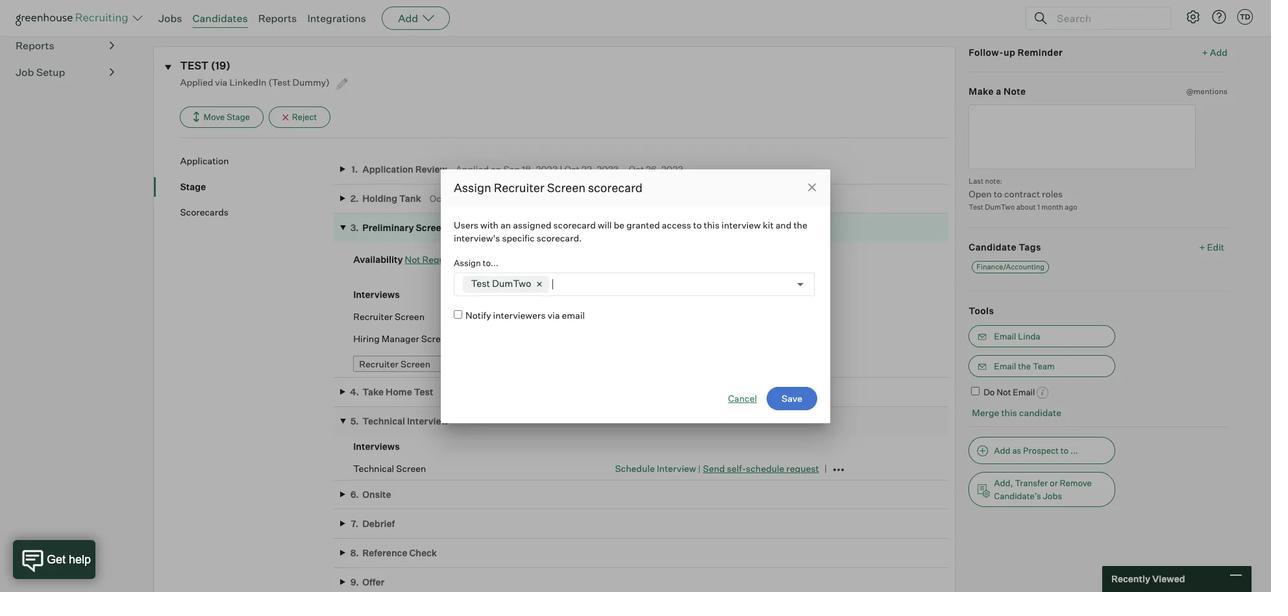 Task type: locate. For each thing, give the bounding box(es) containing it.
1 horizontal spatial dumtwo
[[986, 203, 1016, 212]]

follow-up reminder
[[969, 46, 1064, 58]]

1 horizontal spatial the
[[1019, 361, 1032, 371]]

1 vertical spatial via
[[548, 310, 560, 321]]

the right and
[[794, 219, 808, 230]]

assign down on
[[454, 180, 492, 195]]

2 horizontal spatial to
[[1061, 446, 1069, 456]]

interviewers
[[493, 310, 546, 321]]

prospect
[[1024, 446, 1059, 456]]

reports
[[258, 12, 297, 25], [16, 39, 54, 52]]

0 horizontal spatial application
[[180, 155, 229, 166]]

1 vertical spatial stage
[[180, 181, 206, 192]]

to inside button
[[1061, 446, 1069, 456]]

1 inside "last note: open to contract roles test dumtwo               about 1 month               ago"
[[1038, 203, 1041, 212]]

0 horizontal spatial to
[[694, 219, 702, 230]]

1 horizontal spatial application
[[363, 163, 414, 174]]

test (19)
[[180, 59, 231, 72]]

0 vertical spatial stage
[[227, 112, 250, 122]]

application down "move"
[[180, 155, 229, 166]]

2 vertical spatial test
[[414, 386, 434, 397]]

assign recruiter screen scorecard dialog
[[441, 169, 831, 423]]

recruiter inside "dialog"
[[494, 180, 545, 195]]

tools
[[969, 305, 995, 316]]

schedule interview link
[[615, 463, 697, 474]]

0 horizontal spatial linkedin
[[230, 77, 267, 88]]

scorecard up scorecard.
[[554, 219, 596, 230]]

1 vertical spatial email
[[995, 361, 1017, 371]]

0 horizontal spatial reports
[[16, 39, 54, 52]]

scorecards link
[[180, 206, 334, 219]]

linkedin right details
[[319, 10, 356, 21]]

0 vertical spatial interviews
[[354, 289, 400, 300]]

1
[[168, 10, 171, 21], [1038, 203, 1041, 212]]

1 vertical spatial job
[[16, 66, 34, 79]]

review
[[416, 163, 448, 174]]

0 vertical spatial scorecard
[[588, 180, 643, 195]]

setup
[[36, 66, 65, 79]]

– up the be
[[621, 163, 627, 174]]

|
[[560, 163, 563, 174], [699, 463, 701, 474]]

add button
[[382, 6, 450, 30]]

2 vertical spatial email
[[1014, 387, 1036, 397]]

0 horizontal spatial applied
[[180, 77, 213, 88]]

users with an assigned scorecard will be granted access to this interview kit and the interview's specific scorecard.
[[454, 219, 808, 243]]

2 horizontal spatial test
[[969, 203, 984, 212]]

+ down the following 'link'
[[1203, 46, 1209, 58]]

test inside assign recruiter screen scorecard "dialog"
[[471, 278, 490, 289]]

to
[[994, 188, 1003, 199], [694, 219, 702, 230], [1061, 446, 1069, 456]]

interviews up technical screen
[[354, 441, 400, 452]]

0 horizontal spatial via
[[215, 77, 228, 88]]

1 vertical spatial 26,
[[544, 222, 557, 233]]

email linda button
[[969, 325, 1116, 347]]

1 horizontal spatial this
[[1002, 408, 1018, 419]]

0 horizontal spatial dumtwo
[[492, 278, 532, 289]]

email for email linda
[[995, 331, 1017, 341]]

0 vertical spatial |
[[560, 163, 563, 174]]

23,
[[582, 163, 595, 174], [510, 193, 523, 204]]

this left interview
[[704, 219, 720, 230]]

0 vertical spatial recruiter screen
[[354, 311, 425, 322]]

1 horizontal spatial |
[[699, 463, 701, 474]]

23, up assign recruiter screen scorecard
[[582, 163, 595, 174]]

applied left on
[[456, 163, 489, 174]]

1 horizontal spatial stage
[[227, 112, 250, 122]]

reminder
[[1018, 46, 1064, 58]]

screen up hiring manager screen
[[395, 311, 425, 322]]

1 right on
[[168, 10, 171, 21]]

schedule
[[746, 463, 785, 474]]

0 horizontal spatial add
[[398, 12, 418, 25]]

– up with
[[484, 193, 491, 204]]

email left linda
[[995, 331, 1017, 341]]

the left team
[[1019, 361, 1032, 371]]

Search text field
[[1054, 9, 1160, 28]]

an
[[501, 219, 511, 230]]

0 vertical spatial +
[[1203, 46, 1209, 58]]

note:
[[986, 176, 1003, 186]]

Do Not Email checkbox
[[972, 387, 980, 395]]

+ edit link
[[1197, 238, 1228, 256]]

1 vertical spatial to
[[694, 219, 702, 230]]

0 vertical spatial add
[[398, 12, 418, 25]]

jobs left candidates link
[[158, 12, 182, 25]]

0 horizontal spatial jobs
[[158, 12, 182, 25]]

stage right "move"
[[227, 112, 250, 122]]

1 horizontal spatial reports
[[258, 12, 297, 25]]

0 horizontal spatial |
[[560, 163, 563, 174]]

send self-schedule request link
[[703, 463, 820, 474]]

Notify interviewers via email checkbox
[[454, 311, 463, 319]]

on 1 job
[[154, 10, 189, 21]]

oct 26, 2023
[[527, 222, 581, 233]]

test down assign to...
[[471, 278, 490, 289]]

0 horizontal spatial the
[[794, 219, 808, 230]]

test
[[969, 203, 984, 212], [471, 278, 490, 289], [414, 386, 434, 397]]

26, up granted
[[646, 163, 660, 174]]

interview left send at right bottom
[[657, 463, 697, 474]]

0 vertical spatial 23,
[[582, 163, 595, 174]]

do
[[984, 387, 995, 397]]

+ for + add
[[1203, 46, 1209, 58]]

oct right "an"
[[527, 222, 542, 233]]

candidates
[[193, 12, 248, 25]]

note
[[1004, 86, 1027, 97]]

via inside assign recruiter screen scorecard "dialog"
[[548, 310, 560, 321]]

1 horizontal spatial 1
[[1038, 203, 1041, 212]]

6.
[[351, 489, 359, 500]]

merge this candidate
[[973, 408, 1062, 419]]

1 horizontal spatial via
[[548, 310, 560, 321]]

linkedin left (test
[[230, 77, 267, 88]]

to left ...
[[1061, 446, 1069, 456]]

| up assign recruiter screen scorecard
[[560, 163, 563, 174]]

0 vertical spatial 1
[[168, 10, 171, 21]]

remove
[[1060, 478, 1092, 488]]

1 vertical spatial this
[[1002, 408, 1018, 419]]

4. take home test
[[350, 386, 434, 397]]

last
[[969, 176, 984, 186]]

screen up oct 26, 2023
[[547, 180, 586, 195]]

recruiter
[[494, 180, 545, 195], [354, 311, 393, 322], [359, 358, 399, 369]]

job left the setup
[[16, 66, 34, 79]]

this down do not email
[[1002, 408, 1018, 419]]

jobs down or
[[1044, 491, 1063, 501]]

add as prospect to ... button
[[969, 437, 1116, 464]]

applied
[[180, 77, 213, 88], [456, 163, 489, 174]]

0 horizontal spatial this
[[704, 219, 720, 230]]

candidate
[[969, 241, 1017, 252]]

1 horizontal spatial reports link
[[258, 12, 297, 25]]

add inside the add popup button
[[398, 12, 418, 25]]

0 vertical spatial the
[[794, 219, 808, 230]]

technical up 6. onsite at the bottom of the page
[[354, 463, 394, 474]]

2 assign from the top
[[454, 258, 481, 268]]

0 vertical spatial applied
[[180, 77, 213, 88]]

1 vertical spatial +
[[1200, 241, 1206, 252]]

screen up recruiter screen link
[[421, 333, 451, 344]]

1 horizontal spatial add
[[995, 446, 1011, 456]]

2 vertical spatial to
[[1061, 446, 1069, 456]]

dumtwo down to...
[[492, 278, 532, 289]]

0 vertical spatial linkedin
[[319, 10, 356, 21]]

0 vertical spatial assign
[[454, 180, 492, 195]]

18,
[[522, 163, 534, 174]]

2 horizontal spatial add
[[1211, 46, 1228, 58]]

0 horizontal spatial stage
[[180, 181, 206, 192]]

1 horizontal spatial interview
[[657, 463, 697, 474]]

recruiter screen
[[354, 311, 425, 322], [359, 358, 431, 369]]

recruiter up hiring
[[354, 311, 393, 322]]

1 vertical spatial reports
[[16, 39, 54, 52]]

technical right 5.
[[363, 416, 405, 427]]

test right home at the bottom left of the page
[[414, 386, 434, 397]]

1 vertical spatial linkedin
[[230, 77, 267, 88]]

candidate tags
[[969, 241, 1042, 252]]

+ left the edit
[[1200, 241, 1206, 252]]

1 vertical spatial scorecard
[[554, 219, 596, 230]]

1 vertical spatial the
[[1019, 361, 1032, 371]]

application up holding
[[363, 163, 414, 174]]

scorecard
[[588, 180, 643, 195], [554, 219, 596, 230]]

1 interviews from the top
[[354, 289, 400, 300]]

–
[[621, 163, 627, 174], [484, 193, 491, 204]]

stage inside button
[[227, 112, 250, 122]]

jobs link
[[158, 12, 182, 25]]

recruiter screen up manager
[[354, 311, 425, 322]]

0 vertical spatial test
[[969, 203, 984, 212]]

1 vertical spatial test
[[471, 278, 490, 289]]

interviews down availability
[[354, 289, 400, 300]]

2 vertical spatial add
[[995, 446, 1011, 456]]

scorecard up the be
[[588, 180, 643, 195]]

access
[[662, 219, 692, 230]]

finance/accounting link
[[973, 261, 1050, 274]]

to right access
[[694, 219, 702, 230]]

1 vertical spatial interview
[[657, 463, 697, 474]]

job right on
[[173, 10, 189, 21]]

0 vertical spatial –
[[621, 163, 627, 174]]

recruiter screen down manager
[[359, 358, 431, 369]]

stage up the 'scorecards'
[[180, 181, 206, 192]]

3. preliminary screen (current stage)
[[351, 222, 519, 233]]

9. offer
[[351, 577, 385, 588]]

0 vertical spatial to
[[994, 188, 1003, 199]]

1 horizontal spatial jobs
[[1044, 491, 1063, 501]]

0 vertical spatial reports link
[[258, 12, 297, 25]]

1 vertical spatial 1
[[1038, 203, 1041, 212]]

recruiter down hiring
[[359, 358, 399, 369]]

this inside users with an assigned scorecard will be granted access to this interview kit and the interview's specific scorecard.
[[704, 219, 720, 230]]

3.
[[351, 222, 359, 233]]

1 vertical spatial 23,
[[510, 193, 523, 204]]

0 vertical spatial reports
[[258, 12, 297, 25]]

0 vertical spatial email
[[995, 331, 1017, 341]]

screen
[[547, 180, 586, 195], [416, 222, 447, 233], [395, 311, 425, 322], [421, 333, 451, 344], [401, 358, 431, 369], [396, 463, 426, 474]]

email right not at the right of the page
[[1014, 387, 1036, 397]]

applied down test
[[180, 77, 213, 88]]

stage)
[[489, 222, 519, 233]]

oct
[[565, 163, 580, 174], [629, 163, 644, 174], [430, 193, 445, 204], [493, 193, 508, 204], [527, 222, 542, 233]]

1 assign from the top
[[454, 180, 492, 195]]

notify
[[466, 310, 491, 321]]

add,
[[995, 478, 1014, 488]]

6. onsite
[[351, 489, 391, 500]]

0 horizontal spatial test
[[414, 386, 434, 397]]

0 horizontal spatial interview
[[407, 416, 449, 427]]

1 vertical spatial –
[[484, 193, 491, 204]]

0 vertical spatial this
[[704, 219, 720, 230]]

+ edit
[[1200, 241, 1225, 252]]

td button
[[1236, 6, 1256, 27]]

+
[[1203, 46, 1209, 58], [1200, 241, 1206, 252]]

assign left to...
[[454, 258, 481, 268]]

merge this candidate link
[[973, 408, 1062, 419]]

recruiter down the 1. application review applied on  sep 18, 2023 | oct 23, 2023 – oct 26, 2023
[[494, 180, 545, 195]]

oct up assign recruiter screen scorecard
[[565, 163, 580, 174]]

23, up "an"
[[510, 193, 523, 204]]

0 vertical spatial via
[[215, 77, 228, 88]]

job
[[173, 10, 189, 21], [16, 66, 34, 79]]

1 vertical spatial |
[[699, 463, 701, 474]]

1 horizontal spatial 26,
[[646, 163, 660, 174]]

26, right 'specific' at left top
[[544, 222, 557, 233]]

1 vertical spatial reports link
[[16, 38, 114, 53]]

1 horizontal spatial 23,
[[582, 163, 595, 174]]

1 vertical spatial dumtwo
[[492, 278, 532, 289]]

1 horizontal spatial job
[[173, 10, 189, 21]]

dumtwo down open
[[986, 203, 1016, 212]]

availability
[[354, 254, 403, 265]]

1 vertical spatial jobs
[[1044, 491, 1063, 501]]

not
[[997, 387, 1012, 397]]

None text field
[[969, 104, 1197, 169]]

via down (19)
[[215, 77, 228, 88]]

follow-
[[969, 46, 1004, 58]]

to inside "last note: open to contract roles test dumtwo               about 1 month               ago"
[[994, 188, 1003, 199]]

notify interviewers via email
[[466, 310, 585, 321]]

to down note:
[[994, 188, 1003, 199]]

or
[[1050, 478, 1059, 488]]

0 vertical spatial 26,
[[646, 163, 660, 174]]

and
[[776, 219, 792, 230]]

technical screen
[[354, 463, 426, 474]]

0 vertical spatial jobs
[[158, 12, 182, 25]]

0 vertical spatial recruiter
[[494, 180, 545, 195]]

| left send at right bottom
[[699, 463, 701, 474]]

1 right the about
[[1038, 203, 1041, 212]]

email up not at the right of the page
[[995, 361, 1017, 371]]

1 horizontal spatial applied
[[456, 163, 489, 174]]

assign for assign recruiter screen scorecard
[[454, 180, 492, 195]]

following link
[[1187, 11, 1228, 24]]

7. debrief
[[351, 518, 395, 529]]

interview
[[407, 416, 449, 427], [657, 463, 697, 474]]

0 vertical spatial dumtwo
[[986, 203, 1016, 212]]

test down open
[[969, 203, 984, 212]]

1 vertical spatial add
[[1211, 46, 1228, 58]]

1 vertical spatial assign
[[454, 258, 481, 268]]

1 horizontal spatial to
[[994, 188, 1003, 199]]

to for prospect
[[1061, 446, 1069, 456]]

pipeline
[[16, 12, 55, 25]]

interview down home at the bottom left of the page
[[407, 416, 449, 427]]

open
[[969, 188, 992, 199]]

take
[[363, 386, 384, 397]]

2023 up assigned
[[525, 193, 547, 204]]

via left email
[[548, 310, 560, 321]]

add inside add as prospect to ... button
[[995, 446, 1011, 456]]

the
[[794, 219, 808, 230], [1019, 361, 1032, 371]]

save button
[[767, 387, 818, 410]]

application inside "application" link
[[180, 155, 229, 166]]

the inside users with an assigned scorecard will be granted access to this interview kit and the interview's specific scorecard.
[[794, 219, 808, 230]]



Task type: vqa. For each thing, say whether or not it's contained in the screenshot.
Email Linda Email
yes



Task type: describe. For each thing, give the bounding box(es) containing it.
screen down 2. holding tank oct 19, 2023 – oct 23, 2023
[[416, 222, 447, 233]]

hiring
[[354, 333, 380, 344]]

viewed
[[1153, 574, 1186, 585]]

7.
[[351, 518, 359, 529]]

2023 up assign recruiter screen scorecard
[[536, 163, 558, 174]]

cancel
[[728, 393, 757, 404]]

0 horizontal spatial 23,
[[510, 193, 523, 204]]

application link
[[180, 155, 334, 167]]

add inside + add link
[[1211, 46, 1228, 58]]

0 vertical spatial interview
[[407, 416, 449, 427]]

assign for assign to...
[[454, 258, 481, 268]]

do not email
[[984, 387, 1036, 397]]

holding
[[363, 193, 398, 204]]

2 interviews from the top
[[354, 441, 400, 452]]

pipeline link
[[16, 11, 114, 27]]

@mentions
[[1187, 86, 1228, 96]]

users
[[454, 219, 479, 230]]

+ add
[[1203, 46, 1228, 58]]

1 vertical spatial recruiter
[[354, 311, 393, 322]]

2023 up access
[[662, 163, 684, 174]]

1 vertical spatial recruiter screen
[[359, 358, 431, 369]]

0 vertical spatial technical
[[363, 416, 405, 427]]

move stage button
[[180, 107, 264, 128]]

reference
[[363, 547, 408, 559]]

to inside users with an assigned scorecard will be granted access to this interview kit and the interview's specific scorecard.
[[694, 219, 702, 230]]

roles
[[1043, 188, 1064, 199]]

to for open
[[994, 188, 1003, 199]]

reject
[[292, 112, 317, 122]]

add for add as prospect to ...
[[995, 446, 1011, 456]]

2 vertical spatial recruiter
[[359, 358, 399, 369]]

0 vertical spatial job
[[173, 10, 189, 21]]

oct up granted
[[629, 163, 644, 174]]

email for email the team
[[995, 361, 1017, 371]]

tags
[[1019, 241, 1042, 252]]

merge
[[973, 408, 1000, 419]]

2023 left will
[[559, 222, 581, 233]]

screen down hiring manager screen
[[401, 358, 431, 369]]

granted
[[627, 219, 660, 230]]

last note: open to contract roles test dumtwo               about 1 month               ago
[[969, 176, 1078, 212]]

assign to...
[[454, 258, 499, 268]]

1 horizontal spatial linkedin
[[319, 10, 356, 21]]

linkedin link
[[319, 10, 356, 29]]

activity feed link
[[204, 10, 260, 29]]

test dumtwo
[[471, 278, 532, 289]]

candidate
[[1020, 408, 1062, 419]]

oct left 19,
[[430, 193, 445, 204]]

save
[[782, 393, 803, 404]]

assign recruiter screen scorecard
[[454, 180, 643, 195]]

team
[[1033, 361, 1056, 371]]

0 horizontal spatial 26,
[[544, 222, 557, 233]]

activity feed
[[204, 10, 260, 21]]

(test
[[269, 77, 291, 88]]

0 horizontal spatial reports link
[[16, 38, 114, 53]]

with
[[481, 219, 499, 230]]

1 horizontal spatial –
[[621, 163, 627, 174]]

screen down '5. technical interview'
[[396, 463, 426, 474]]

on 1 job link
[[154, 10, 189, 29]]

8. reference check
[[350, 547, 437, 559]]

oct up "an"
[[493, 193, 508, 204]]

make a note
[[969, 86, 1027, 97]]

sep
[[504, 163, 520, 174]]

schedule
[[615, 463, 655, 474]]

move stage
[[204, 112, 250, 122]]

dummy)
[[293, 77, 330, 88]]

0 horizontal spatial 1
[[168, 10, 171, 21]]

activity
[[204, 10, 237, 21]]

edit
[[1208, 241, 1225, 252]]

interview's
[[454, 232, 500, 243]]

request
[[787, 463, 820, 474]]

scorecard inside users with an assigned scorecard will be granted access to this interview kit and the interview's specific scorecard.
[[554, 219, 596, 230]]

2023 up will
[[597, 163, 619, 174]]

1. application review applied on  sep 18, 2023 | oct 23, 2023 – oct 26, 2023
[[352, 163, 684, 174]]

greenhouse recruiting image
[[16, 10, 133, 26]]

candidate's
[[995, 491, 1042, 501]]

td button
[[1238, 9, 1254, 25]]

self-
[[727, 463, 746, 474]]

to...
[[483, 258, 499, 268]]

5. technical interview
[[351, 416, 449, 427]]

+ for + edit
[[1200, 241, 1206, 252]]

cancel link
[[728, 392, 757, 405]]

email the team button
[[969, 355, 1116, 377]]

test
[[180, 59, 209, 72]]

1 vertical spatial applied
[[456, 163, 489, 174]]

scorecards
[[180, 207, 229, 218]]

add for add
[[398, 12, 418, 25]]

job setup link
[[16, 64, 114, 80]]

dumtwo inside "last note: open to contract roles test dumtwo               about 1 month               ago"
[[986, 203, 1016, 212]]

test inside "last note: open to contract roles test dumtwo               about 1 month               ago"
[[969, 203, 984, 212]]

interview
[[722, 219, 761, 230]]

dumtwo inside assign recruiter screen scorecard "dialog"
[[492, 278, 532, 289]]

0 horizontal spatial –
[[484, 193, 491, 204]]

stage link
[[180, 180, 334, 193]]

(current
[[449, 222, 487, 233]]

configure image
[[1186, 9, 1202, 25]]

integrations link
[[307, 12, 366, 25]]

check
[[409, 547, 437, 559]]

screen inside "dialog"
[[547, 180, 586, 195]]

jobs inside add, transfer or remove candidate's jobs
[[1044, 491, 1063, 501]]

+ add link
[[1203, 46, 1228, 59]]

debrief
[[363, 518, 395, 529]]

integrations
[[307, 12, 366, 25]]

0 horizontal spatial job
[[16, 66, 34, 79]]

following
[[1187, 12, 1228, 23]]

4.
[[350, 386, 359, 397]]

as
[[1013, 446, 1022, 456]]

specific
[[502, 232, 535, 243]]

feed
[[239, 10, 260, 21]]

1 vertical spatial technical
[[354, 463, 394, 474]]

2023 right 19,
[[460, 193, 482, 204]]

up
[[1004, 46, 1016, 58]]

the inside button
[[1019, 361, 1032, 371]]

transfer
[[1016, 478, 1049, 488]]

kit
[[763, 219, 774, 230]]

on
[[154, 10, 166, 21]]

add as prospect to ...
[[995, 446, 1079, 456]]

assigned
[[513, 219, 552, 230]]

td
[[1241, 12, 1251, 21]]

home
[[386, 386, 412, 397]]

...
[[1071, 446, 1079, 456]]

manager
[[382, 333, 420, 344]]

job setup
[[16, 66, 65, 79]]

email
[[562, 310, 585, 321]]



